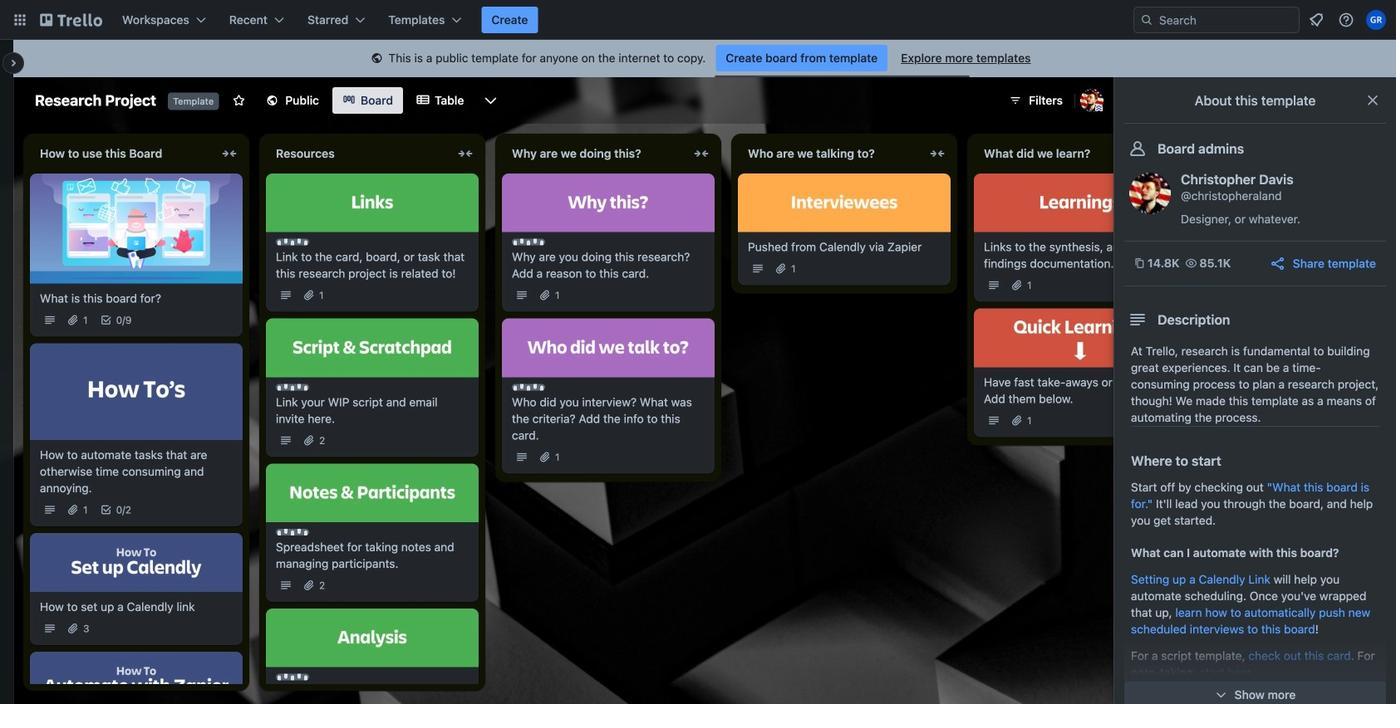 Task type: describe. For each thing, give the bounding box(es) containing it.
christopher davis (christopheraland) image
[[1080, 89, 1104, 112]]

1 collapse list image from the left
[[219, 144, 239, 164]]

greg robinson (gregrobinson96) image
[[1366, 10, 1386, 30]]

sm image
[[369, 51, 385, 67]]

star or unstar board image
[[232, 94, 245, 107]]



Task type: vqa. For each thing, say whether or not it's contained in the screenshot.
Click to unstar this board. It will be removed from your starred list. icon
no



Task type: locate. For each thing, give the bounding box(es) containing it.
3 collapse list image from the left
[[927, 144, 947, 164]]

None text field
[[266, 140, 452, 167], [502, 140, 688, 167], [266, 140, 452, 167], [502, 140, 688, 167]]

2 horizontal spatial collapse list image
[[927, 144, 947, 164]]

0 notifications image
[[1306, 10, 1326, 30]]

color: black, title: "needs personalization" element
[[276, 239, 309, 246], [512, 239, 545, 246], [276, 384, 309, 391], [512, 384, 545, 391], [276, 529, 309, 536], [276, 675, 309, 681]]

1 horizontal spatial collapse list image
[[691, 144, 711, 164]]

None text field
[[30, 140, 216, 167], [738, 140, 924, 167], [974, 140, 1160, 167], [30, 140, 216, 167], [738, 140, 924, 167], [974, 140, 1160, 167]]

customize views image
[[482, 92, 499, 109]]

open information menu image
[[1338, 12, 1355, 28]]

collapse list image
[[219, 144, 239, 164], [691, 144, 711, 164], [927, 144, 947, 164]]

back to home image
[[40, 7, 102, 33]]

christopher davis (christopheraland) image
[[1129, 173, 1171, 214]]

primary element
[[0, 0, 1396, 40]]

0 horizontal spatial collapse list image
[[219, 144, 239, 164]]

this member is an admin of this board. image
[[1095, 105, 1103, 112]]

search image
[[1140, 13, 1153, 27]]

Board name text field
[[27, 87, 165, 114]]

2 collapse list image from the left
[[691, 144, 711, 164]]

Search field
[[1153, 8, 1299, 32]]

collapse list image
[[455, 144, 475, 164]]



